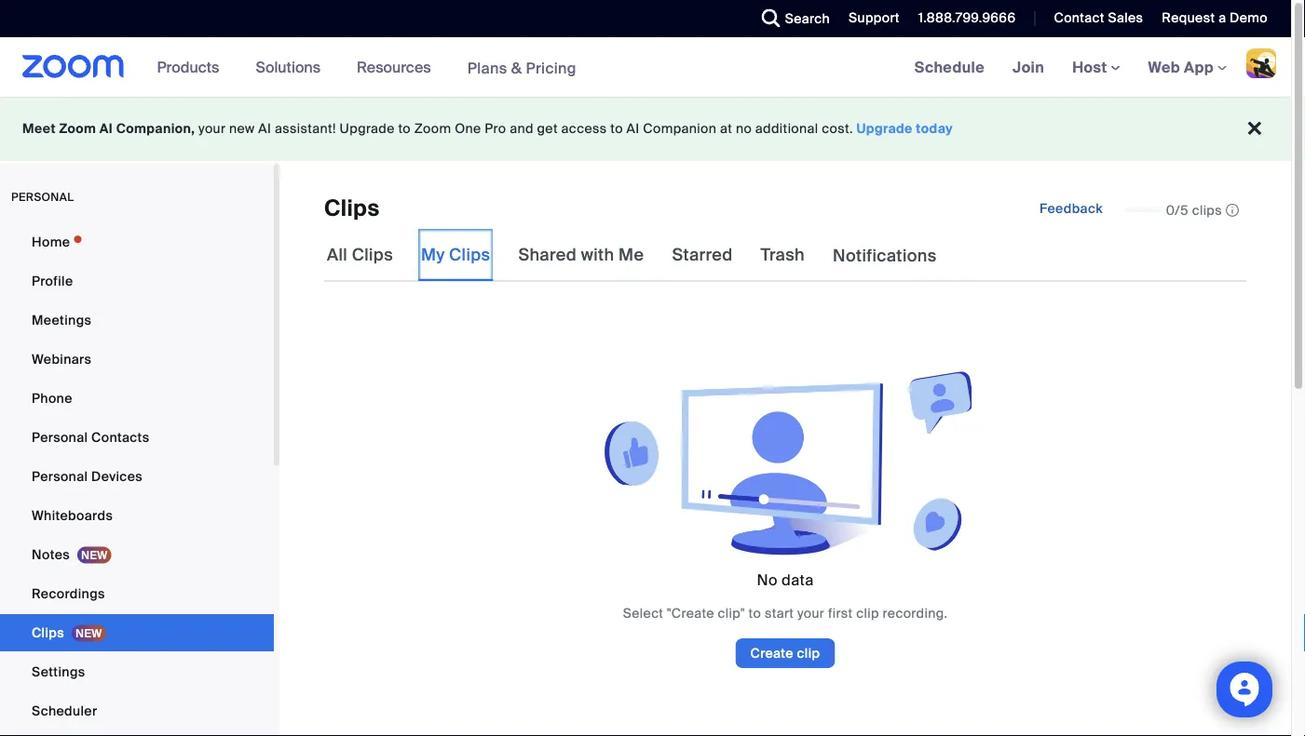 Task type: describe. For each thing, give the bounding box(es) containing it.
1 ai from the left
[[99, 120, 113, 137]]

solutions button
[[256, 37, 329, 97]]

meet
[[22, 120, 56, 137]]

2 zoom from the left
[[414, 120, 451, 137]]

scheduler link
[[0, 693, 274, 730]]

settings link
[[0, 654, 274, 691]]

profile
[[32, 272, 73, 290]]

additional
[[755, 120, 818, 137]]

recordings link
[[0, 576, 274, 613]]

webinars
[[32, 351, 91, 368]]

recording.
[[883, 606, 948, 623]]

no data
[[757, 571, 814, 590]]

clips inside "personal menu" menu
[[32, 625, 64, 642]]

2 horizontal spatial to
[[749, 606, 761, 623]]

request a demo
[[1162, 9, 1268, 27]]

phone link
[[0, 380, 274, 417]]

webinars link
[[0, 341, 274, 378]]

shared
[[518, 245, 577, 266]]

profile link
[[0, 263, 274, 300]]

meet zoom ai companion, footer
[[0, 97, 1291, 161]]

at
[[720, 120, 732, 137]]

solutions
[[256, 57, 321, 77]]

clips link
[[0, 615, 274, 652]]

today
[[916, 120, 953, 137]]

starred tab
[[669, 229, 736, 281]]

upgrade today link
[[857, 120, 953, 137]]

3 ai from the left
[[627, 120, 640, 137]]

one
[[455, 120, 481, 137]]

plans & pricing
[[467, 58, 577, 78]]

data
[[782, 571, 814, 590]]

companion
[[643, 120, 717, 137]]

resources
[[357, 57, 431, 77]]

notes
[[32, 546, 70, 564]]

trash
[[761, 245, 805, 266]]

clips up all clips tab
[[324, 194, 380, 223]]

web app button
[[1148, 57, 1227, 77]]

pricing
[[526, 58, 577, 78]]

host
[[1072, 57, 1111, 77]]

resources button
[[357, 37, 439, 97]]

notes link
[[0, 537, 274, 574]]

all clips tab
[[324, 229, 396, 281]]

notifications
[[833, 246, 937, 267]]

personal for personal contacts
[[32, 429, 88, 446]]

schedule
[[915, 57, 985, 77]]

clips right all on the left of page
[[352, 245, 393, 266]]

with
[[581, 245, 614, 266]]

and
[[510, 120, 534, 137]]

personal devices
[[32, 468, 143, 485]]

cost.
[[822, 120, 853, 137]]

first
[[828, 606, 853, 623]]

app
[[1184, 57, 1214, 77]]

tabs of clips tab list
[[324, 229, 940, 282]]

request
[[1162, 9, 1215, 27]]

clips right my
[[449, 245, 490, 266]]

no
[[736, 120, 752, 137]]

recordings
[[32, 586, 105, 603]]

access
[[561, 120, 607, 137]]

home link
[[0, 224, 274, 261]]

1 zoom from the left
[[59, 120, 96, 137]]

0 vertical spatial clip
[[856, 606, 879, 623]]

assistant!
[[275, 120, 336, 137]]

sales
[[1108, 9, 1143, 27]]

profile picture image
[[1246, 48, 1276, 78]]

companion,
[[116, 120, 195, 137]]

schedule link
[[901, 37, 999, 97]]

meetings navigation
[[901, 37, 1291, 98]]

my clips
[[421, 245, 490, 266]]

pro
[[485, 120, 506, 137]]



Task type: vqa. For each thing, say whether or not it's contained in the screenshot.
cell
no



Task type: locate. For each thing, give the bounding box(es) containing it.
0 vertical spatial your
[[198, 120, 226, 137]]

get
[[537, 120, 558, 137]]

demo
[[1230, 9, 1268, 27]]

feedback
[[1040, 200, 1103, 217]]

clip
[[856, 606, 879, 623], [797, 645, 820, 663]]

1 vertical spatial your
[[797, 606, 825, 623]]

starred
[[672, 245, 733, 266]]

meetings link
[[0, 302, 274, 339]]

product information navigation
[[143, 37, 591, 98]]

clips
[[1192, 201, 1222, 219]]

shared with me tab
[[516, 229, 647, 281]]

all
[[327, 245, 348, 266]]

0 horizontal spatial zoom
[[59, 120, 96, 137]]

no
[[757, 571, 778, 590]]

1 horizontal spatial your
[[797, 606, 825, 623]]

personal
[[11, 190, 74, 204]]

1 personal from the top
[[32, 429, 88, 446]]

2 upgrade from the left
[[857, 120, 913, 137]]

banner
[[0, 37, 1291, 98]]

0 horizontal spatial upgrade
[[340, 120, 395, 137]]

1 horizontal spatial zoom
[[414, 120, 451, 137]]

search
[[785, 10, 830, 27]]

trash tab
[[758, 229, 808, 281]]

zoom left one
[[414, 120, 451, 137]]

ai left companion
[[627, 120, 640, 137]]

support link
[[835, 0, 904, 37], [849, 9, 900, 27]]

meet zoom ai companion, your new ai assistant! upgrade to zoom one pro and get access to ai companion at no additional cost. upgrade today
[[22, 120, 953, 137]]

meetings
[[32, 312, 92, 329]]

join link
[[999, 37, 1058, 97]]

"create
[[667, 606, 714, 623]]

to
[[398, 120, 411, 137], [610, 120, 623, 137], [749, 606, 761, 623]]

products button
[[157, 37, 228, 97]]

personal contacts link
[[0, 419, 274, 456]]

join
[[1013, 57, 1044, 77]]

1 horizontal spatial to
[[610, 120, 623, 137]]

contacts
[[91, 429, 149, 446]]

0/5 clips
[[1166, 201, 1222, 219]]

create clip button
[[736, 639, 835, 669]]

host button
[[1072, 57, 1120, 77]]

whiteboards
[[32, 507, 113, 524]]

2 personal from the top
[[32, 468, 88, 485]]

clip right first on the right of page
[[856, 606, 879, 623]]

plans
[[467, 58, 507, 78]]

1 horizontal spatial upgrade
[[857, 120, 913, 137]]

new
[[229, 120, 255, 137]]

upgrade
[[340, 120, 395, 137], [857, 120, 913, 137]]

clip right create
[[797, 645, 820, 663]]

zoom
[[59, 120, 96, 137], [414, 120, 451, 137]]

to down resources "dropdown button"
[[398, 120, 411, 137]]

1 vertical spatial personal
[[32, 468, 88, 485]]

me
[[619, 245, 644, 266]]

home
[[32, 233, 70, 251]]

&
[[511, 58, 522, 78]]

1.888.799.9666
[[918, 9, 1016, 27]]

my clips tab
[[418, 229, 493, 281]]

your left new
[[198, 120, 226, 137]]

your left first on the right of page
[[797, 606, 825, 623]]

0 horizontal spatial your
[[198, 120, 226, 137]]

personal contacts
[[32, 429, 149, 446]]

create
[[750, 645, 794, 663]]

clip"
[[718, 606, 745, 623]]

1 vertical spatial clip
[[797, 645, 820, 663]]

products
[[157, 57, 219, 77]]

0/5
[[1166, 201, 1189, 219]]

create clip
[[750, 645, 820, 663]]

personal
[[32, 429, 88, 446], [32, 468, 88, 485]]

2 ai from the left
[[258, 120, 271, 137]]

select "create clip" to start your first clip recording.
[[623, 606, 948, 623]]

plans & pricing link
[[467, 58, 577, 78], [467, 58, 577, 78]]

clips up settings
[[32, 625, 64, 642]]

2 horizontal spatial ai
[[627, 120, 640, 137]]

your inside meet zoom ai companion, footer
[[198, 120, 226, 137]]

upgrade down product information navigation
[[340, 120, 395, 137]]

zoom logo image
[[22, 55, 124, 78]]

settings
[[32, 664, 85, 681]]

0 horizontal spatial ai
[[99, 120, 113, 137]]

web app
[[1148, 57, 1214, 77]]

0 horizontal spatial clip
[[797, 645, 820, 663]]

devices
[[91, 468, 143, 485]]

personal for personal devices
[[32, 468, 88, 485]]

a
[[1219, 9, 1226, 27]]

personal menu menu
[[0, 224, 274, 737]]

ai right new
[[258, 120, 271, 137]]

banner containing products
[[0, 37, 1291, 98]]

feedback button
[[1025, 194, 1118, 224]]

request a demo link
[[1148, 0, 1291, 37], [1162, 9, 1268, 27]]

clip inside button
[[797, 645, 820, 663]]

0/5 clips application
[[1125, 201, 1239, 220]]

0 horizontal spatial to
[[398, 120, 411, 137]]

0 vertical spatial personal
[[32, 429, 88, 446]]

contact sales
[[1054, 9, 1143, 27]]

1 horizontal spatial ai
[[258, 120, 271, 137]]

to right access
[[610, 120, 623, 137]]

search button
[[748, 0, 835, 37]]

zoom right meet
[[59, 120, 96, 137]]

ai left companion,
[[99, 120, 113, 137]]

contact
[[1054, 9, 1105, 27]]

upgrade right cost. at top
[[857, 120, 913, 137]]

shared with me
[[518, 245, 644, 266]]

whiteboards link
[[0, 497, 274, 535]]

all clips
[[327, 245, 393, 266]]

1 horizontal spatial clip
[[856, 606, 879, 623]]

start
[[765, 606, 794, 623]]

personal up whiteboards
[[32, 468, 88, 485]]

phone
[[32, 390, 72, 407]]

1 upgrade from the left
[[340, 120, 395, 137]]

select
[[623, 606, 664, 623]]

personal devices link
[[0, 458, 274, 496]]

my
[[421, 245, 445, 266]]

personal down phone
[[32, 429, 88, 446]]

scheduler
[[32, 703, 97, 720]]

web
[[1148, 57, 1180, 77]]

to right clip"
[[749, 606, 761, 623]]



